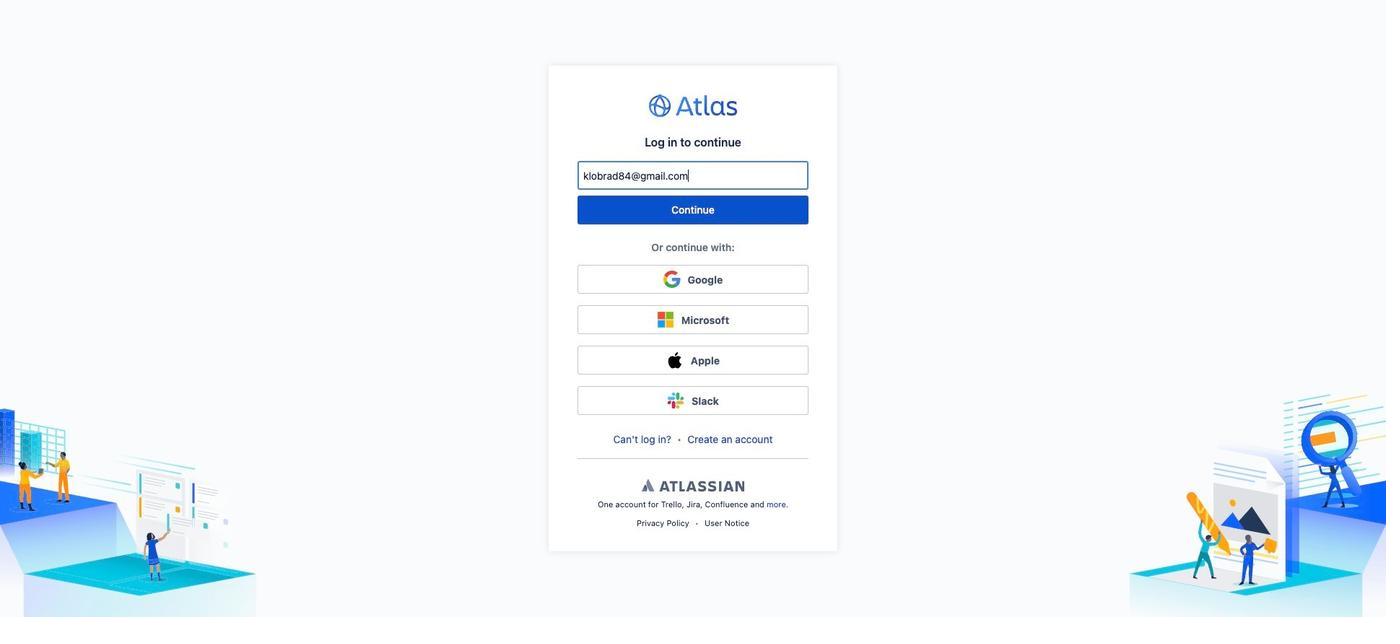 Task type: locate. For each thing, give the bounding box(es) containing it.
Enter your email email field
[[579, 162, 807, 188]]

main content
[[549, 66, 838, 552]]

atlassian image
[[642, 477, 745, 494], [642, 477, 745, 494]]



Task type: vqa. For each thing, say whether or not it's contained in the screenshot.
main content
yes



Task type: describe. For each thing, give the bounding box(es) containing it.
atlas logo image
[[649, 89, 738, 123]]



